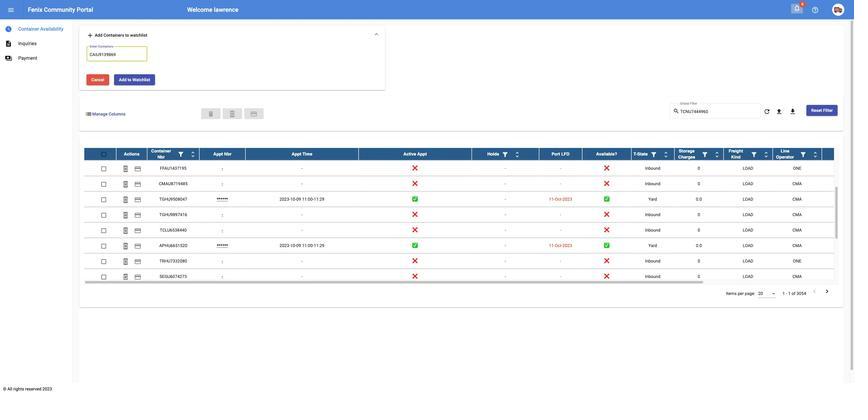 Task type: vqa. For each thing, say whether or not it's contained in the screenshot.
11-Oct-2023
yes



Task type: locate. For each thing, give the bounding box(es) containing it.
lfd
[[562, 152, 570, 157]]

nbr inside column header
[[224, 152, 232, 157]]

no color image for tclu6538440's book_online button
[[122, 227, 129, 235]]

no color image for trhu7332080's payment button
[[134, 258, 141, 266]]

add inside button
[[119, 78, 127, 82]]

unfold_more for freight kind
[[763, 151, 770, 158]]

no color image for container nbr's unfold_more button
[[189, 151, 197, 158]]

2 ****** from the top
[[217, 244, 228, 248]]

cma for tghu9897416
[[793, 213, 802, 217]]

11-oct-2023
[[549, 197, 572, 202], [549, 244, 572, 248]]

6 0 from the top
[[698, 259, 701, 264]]

0 vertical spatial 11-oct-2023
[[549, 197, 572, 202]]

welcome lawrence
[[187, 6, 239, 13]]

add to watchlist
[[119, 78, 150, 82]]

0 vertical spatial yard
[[649, 197, 657, 202]]

nbr inside container nbr
[[158, 155, 165, 160]]

no color image containing refresh
[[764, 108, 771, 115]]

inbound for segu6074273
[[645, 275, 661, 279]]

10-
[[290, 197, 296, 202], [290, 244, 296, 248]]

1 - link from the top
[[222, 151, 223, 156]]

to inside add add containers to watchlist
[[125, 33, 129, 38]]

2 oct- from the top
[[555, 244, 563, 248]]

2023-10-09 11:00-11:29
[[280, 197, 325, 202], [280, 244, 325, 248]]

4 unfold_more from the left
[[714, 151, 721, 158]]

filter_alt button
[[175, 148, 187, 160], [499, 148, 512, 160], [648, 148, 660, 160], [699, 148, 711, 160], [748, 148, 761, 160], [798, 148, 810, 160]]

filter_alt right freight kind
[[751, 151, 758, 158]]

3 inbound from the top
[[645, 182, 661, 187]]

container for nbr
[[151, 149, 171, 154]]

11-oct-2023 for aphu6651520
[[549, 244, 572, 248]]

0 for tcnu6782520
[[698, 151, 701, 156]]

2023- for tghu9508047
[[280, 197, 290, 202]]

container up inquiries
[[18, 26, 39, 32]]

7 0 from the top
[[698, 275, 701, 279]]

payment button for tghu9897416
[[132, 209, 144, 221]]

4 column header from the left
[[675, 148, 724, 160]]

7 cell from the top
[[822, 238, 855, 254]]

trhu7332080
[[160, 259, 187, 264]]

payment
[[250, 111, 258, 118], [134, 150, 141, 157], [134, 165, 141, 173], [134, 181, 141, 188], [134, 196, 141, 204], [134, 212, 141, 219], [134, 227, 141, 235], [134, 243, 141, 250], [134, 258, 141, 266], [134, 274, 141, 281]]

add add containers to watchlist
[[87, 32, 147, 39]]

tclu6538440
[[160, 228, 187, 233]]

cma
[[793, 151, 802, 156], [793, 182, 802, 187], [793, 197, 802, 202], [793, 213, 802, 217], [793, 228, 802, 233], [793, 244, 802, 248], [793, 275, 802, 279]]

- link for ffau1437195
[[222, 166, 223, 171]]

no color image containing navigate_before
[[811, 288, 819, 295]]

lawrence
[[214, 6, 239, 13]]

1 2023-10-09 11:00-11:29 from the top
[[280, 197, 325, 202]]

6 cma from the top
[[793, 244, 802, 248]]

delete image
[[207, 111, 215, 118]]

row
[[84, 146, 855, 161], [84, 148, 855, 161], [84, 161, 855, 176], [84, 176, 855, 192], [84, 192, 855, 207], [84, 207, 855, 223], [84, 223, 855, 238], [84, 238, 855, 254], [84, 254, 855, 269], [84, 269, 855, 285]]

kind
[[732, 155, 741, 160]]

0 horizontal spatial appt
[[213, 152, 223, 157]]

3 cell from the top
[[822, 176, 855, 192]]

1 horizontal spatial container
[[151, 149, 171, 154]]

4 cma from the top
[[793, 213, 802, 217]]

payment button
[[244, 108, 264, 119], [132, 147, 144, 159], [132, 163, 144, 175], [132, 178, 144, 190], [132, 193, 144, 206], [132, 209, 144, 221], [132, 224, 144, 237], [132, 240, 144, 252], [132, 255, 144, 268], [132, 271, 144, 283]]

unfold_more button
[[187, 148, 199, 160], [512, 148, 524, 160], [660, 148, 672, 160], [711, 148, 724, 160], [761, 148, 773, 160], [810, 148, 822, 160]]

1 11-oct-2023 from the top
[[549, 197, 572, 202]]

2 0.0 from the top
[[696, 244, 702, 248]]

2 vertical spatial 2023
[[42, 387, 52, 392]]

to left watchlist
[[128, 78, 131, 82]]

1 vertical spatial 11:29
[[314, 244, 325, 248]]

0 horizontal spatial add
[[95, 33, 102, 38]]

no color image
[[794, 5, 801, 12], [7, 6, 15, 14], [812, 6, 819, 14], [87, 32, 94, 39], [5, 40, 12, 47], [673, 108, 681, 115], [764, 108, 771, 115], [776, 108, 783, 115], [85, 111, 92, 118], [229, 111, 236, 118], [122, 150, 129, 157], [134, 150, 141, 157], [663, 151, 670, 158], [702, 151, 709, 158], [751, 151, 758, 158], [763, 151, 770, 158], [800, 151, 807, 158], [812, 151, 820, 158], [122, 165, 129, 173], [134, 196, 141, 204], [122, 212, 129, 219], [134, 212, 141, 219], [122, 243, 129, 250], [122, 274, 129, 281], [811, 288, 819, 295], [824, 288, 831, 295]]

unfold_more button for freight kind
[[761, 148, 773, 160]]

filter_alt right line operator
[[800, 151, 807, 158]]

0 vertical spatial container
[[18, 26, 39, 32]]

3 unfold_more from the left
[[663, 151, 670, 158]]

2 ****** link from the top
[[217, 244, 228, 248]]

no color image containing navigate_next
[[824, 288, 831, 295]]

2 filter_alt button from the left
[[499, 148, 512, 160]]

7 - link from the top
[[222, 275, 223, 279]]

columns
[[109, 112, 126, 117]]

1 vertical spatial 10-
[[290, 244, 296, 248]]

3 load from the top
[[743, 182, 754, 187]]

2 0 from the top
[[698, 166, 701, 171]]

add right add
[[95, 33, 102, 38]]

0 for trhu7332080
[[698, 259, 701, 264]]

all
[[7, 387, 12, 392]]

10- for aphu6651520
[[290, 244, 296, 248]]

0 vertical spatial ******
[[217, 197, 228, 202]]

no color image containing notifications_none
[[794, 5, 801, 12]]

4 0 from the top
[[698, 213, 701, 217]]

no color image inside file_upload button
[[776, 108, 783, 115]]

1 vertical spatial 0.0
[[696, 244, 702, 248]]

appt
[[213, 152, 223, 157], [292, 152, 302, 157], [417, 152, 427, 157]]

1 column header from the left
[[147, 148, 199, 160]]

5 load from the top
[[743, 213, 754, 217]]

1 row from the top
[[84, 146, 855, 161]]

1 horizontal spatial add
[[119, 78, 127, 82]]

unfold_more
[[189, 151, 197, 158], [514, 151, 521, 158], [663, 151, 670, 158], [714, 151, 721, 158], [763, 151, 770, 158], [812, 151, 820, 158]]

fenix community portal
[[28, 6, 93, 13]]

1 vertical spatial container
[[151, 149, 171, 154]]

0 vertical spatial 2023-
[[280, 197, 290, 202]]

portal
[[77, 6, 93, 13]]

book_online
[[229, 111, 236, 118], [122, 150, 129, 157], [122, 165, 129, 173], [122, 181, 129, 188], [122, 196, 129, 204], [122, 212, 129, 219], [122, 227, 129, 235], [122, 243, 129, 250], [122, 258, 129, 266], [122, 274, 129, 281]]

1 vertical spatial to
[[128, 78, 131, 82]]

oct- for aphu6651520
[[555, 244, 563, 248]]

3 appt from the left
[[417, 152, 427, 157]]

0.0 for tghu9508047
[[696, 197, 702, 202]]

unfold_more button for container nbr
[[187, 148, 199, 160]]

4 load from the top
[[743, 197, 754, 202]]

1 one from the top
[[793, 166, 802, 171]]

filter_alt for line operator
[[800, 151, 807, 158]]

11:29
[[314, 197, 325, 202], [314, 244, 325, 248]]

2 11-oct-2023 from the top
[[549, 244, 572, 248]]

filter_alt up ffau1437195
[[177, 151, 185, 158]]

0 vertical spatial ****** link
[[217, 197, 228, 202]]

book_online button for tghu9508047
[[120, 193, 132, 206]]

0 vertical spatial 10-
[[290, 197, 296, 202]]

filter_alt button for holds
[[499, 148, 512, 160]]

cmau8719485
[[159, 182, 188, 187]]

book_online for tghu9897416
[[122, 212, 129, 219]]

nbr for container nbr
[[158, 155, 165, 160]]

no color image inside menu button
[[7, 6, 15, 14]]

add inside add add containers to watchlist
[[95, 33, 102, 38]]

no color image containing menu
[[7, 6, 15, 14]]

1 vertical spatial oct-
[[555, 244, 563, 248]]

0 horizontal spatial container
[[18, 26, 39, 32]]

navigation
[[0, 19, 73, 66]]

t-state filter_alt
[[634, 151, 658, 158]]

1 0.0 from the top
[[696, 197, 702, 202]]

no color image for holds the filter_alt popup button
[[502, 151, 509, 158]]

0 vertical spatial 11:00-
[[302, 197, 314, 202]]

1 load from the top
[[743, 151, 754, 156]]

container
[[18, 26, 39, 32], [151, 149, 171, 154]]

2 - link from the top
[[222, 166, 223, 171]]

0 vertical spatial 2023-10-09 11:00-11:29
[[280, 197, 325, 202]]

****** link for tghu9508047
[[217, 197, 228, 202]]

11-
[[549, 197, 555, 202], [549, 244, 555, 248]]

add to watchlist button
[[114, 74, 155, 85]]

20
[[759, 292, 763, 296]]

6 cell from the top
[[822, 223, 855, 238]]

5 inbound from the top
[[645, 228, 661, 233]]

no color image inside 'navigate_before' button
[[811, 288, 819, 295]]

tghu9897416
[[159, 213, 187, 217]]

navigate_next button
[[822, 288, 833, 297]]

search
[[673, 108, 680, 114]]

payment button for tcnu6782520
[[132, 147, 144, 159]]

book_online for aphu6651520
[[122, 243, 129, 250]]

unfold_more for holds
[[514, 151, 521, 158]]

4 unfold_more button from the left
[[711, 148, 724, 160]]

book_online button
[[223, 108, 242, 119], [120, 147, 132, 159], [120, 163, 132, 175], [120, 178, 132, 190], [120, 193, 132, 206], [120, 209, 132, 221], [120, 224, 132, 237], [120, 240, 132, 252], [120, 255, 132, 268], [120, 271, 132, 283]]

2 11:29 from the top
[[314, 244, 325, 248]]

2 unfold_more button from the left
[[512, 148, 524, 160]]

no color image inside the refresh button
[[764, 108, 771, 115]]

6 load from the top
[[743, 228, 754, 233]]

6 unfold_more button from the left
[[810, 148, 822, 160]]

❌
[[413, 151, 418, 156], [604, 151, 610, 156], [413, 166, 418, 171], [604, 166, 610, 171], [413, 182, 418, 187], [604, 182, 610, 187], [413, 213, 418, 217], [604, 213, 610, 217], [413, 228, 418, 233], [604, 228, 610, 233], [413, 259, 418, 264], [604, 259, 610, 264], [413, 275, 418, 279], [604, 275, 610, 279]]

- link for tcnu6782520
[[222, 151, 223, 156]]

1 vertical spatial yard
[[649, 244, 657, 248]]

1 vertical spatial 11:00-
[[302, 244, 314, 248]]

1 horizontal spatial appt
[[292, 152, 302, 157]]

11:00-
[[302, 197, 314, 202], [302, 244, 314, 248]]

inbound for tclu6538440
[[645, 228, 661, 233]]

holds filter_alt
[[488, 151, 509, 158]]

add left watchlist
[[119, 78, 127, 82]]

4 inbound from the top
[[645, 213, 661, 217]]

1 11:00- from the top
[[302, 197, 314, 202]]

active
[[404, 152, 416, 157]]

filter_alt right state
[[651, 151, 658, 158]]

one
[[793, 166, 802, 171], [793, 259, 802, 264]]

grid
[[84, 146, 855, 285]]

2 column header from the left
[[472, 148, 539, 160]]

no color image for holds unfold_more button
[[514, 151, 521, 158]]

payment button for tclu6538440
[[132, 224, 144, 237]]

file_upload
[[776, 108, 783, 115]]

0 horizontal spatial nbr
[[158, 155, 165, 160]]

add
[[95, 33, 102, 38], [119, 78, 127, 82]]

payment button for ffau1437195
[[132, 163, 144, 175]]

no color image for aphu6651520's payment button
[[134, 243, 141, 250]]

1 0 from the top
[[698, 151, 701, 156]]

no color image for unfold_more button related to storage charges
[[714, 151, 721, 158]]

no color image containing help_outline
[[812, 6, 819, 14]]

2 one from the top
[[793, 259, 802, 264]]

container up ffau1437195
[[151, 149, 171, 154]]

no color image containing payments
[[5, 55, 12, 62]]

11- for aphu6651520
[[549, 244, 555, 248]]

9 row from the top
[[84, 254, 855, 269]]

4 filter_alt from the left
[[702, 151, 709, 158]]

cma for tclu6538440
[[793, 228, 802, 233]]

appt time
[[292, 152, 313, 157]]

cancel button
[[87, 74, 109, 85]]

7 cma from the top
[[793, 275, 802, 279]]

unfold_more for line operator
[[812, 151, 820, 158]]

5 unfold_more from the left
[[763, 151, 770, 158]]

reserved
[[25, 387, 41, 392]]

1 vertical spatial 11-oct-2023
[[549, 244, 572, 248]]

1 unfold_more from the left
[[189, 151, 197, 158]]

09 for tghu9508047
[[296, 197, 301, 202]]

filter_alt right storage charges
[[702, 151, 709, 158]]

no color image containing file_upload
[[776, 108, 783, 115]]

6 - link from the top
[[222, 259, 223, 264]]

1 11- from the top
[[549, 197, 555, 202]]

2 unfold_more from the left
[[514, 151, 521, 158]]

******
[[217, 197, 228, 202], [217, 244, 228, 248]]

3 row from the top
[[84, 161, 855, 176]]

1 vertical spatial 2023-
[[280, 244, 290, 248]]

book_online for ffau1437195
[[122, 165, 129, 173]]

nbr
[[224, 152, 232, 157], [158, 155, 165, 160]]

2 2023- from the top
[[280, 244, 290, 248]]

active appt
[[404, 152, 427, 157]]

0 horizontal spatial 1
[[783, 292, 785, 296]]

no color image containing watch_later
[[5, 26, 12, 33]]

1 vertical spatial 2023-10-09 11:00-11:29
[[280, 244, 325, 248]]

11-oct-2023 for tghu9508047
[[549, 197, 572, 202]]

row containing filter_alt
[[84, 148, 855, 161]]

0.0
[[696, 197, 702, 202], [696, 244, 702, 248]]

2023 for aphu6651520
[[563, 244, 572, 248]]

column header
[[147, 148, 199, 160], [472, 148, 539, 160], [632, 148, 675, 160], [675, 148, 724, 160], [724, 148, 773, 160], [773, 148, 822, 160], [822, 148, 855, 160]]

2 09 from the top
[[296, 244, 301, 248]]

9 cell from the top
[[822, 269, 855, 285]]

cma for aphu6651520
[[793, 244, 802, 248]]

2 yard from the top
[[649, 244, 657, 248]]

- link for tghu9897416
[[222, 213, 223, 217]]

- link
[[222, 151, 223, 156], [222, 166, 223, 171], [222, 182, 223, 187], [222, 213, 223, 217], [222, 228, 223, 233], [222, 259, 223, 264], [222, 275, 223, 279]]

no color image inside file_download button
[[790, 108, 797, 115]]

welcome
[[187, 6, 213, 13]]

- link for trhu7332080
[[222, 259, 223, 264]]

1 vertical spatial 11-
[[549, 244, 555, 248]]

9 load from the top
[[743, 275, 754, 279]]

2 row from the top
[[84, 148, 855, 161]]

2023-
[[280, 197, 290, 202], [280, 244, 290, 248]]

payments
[[5, 55, 12, 62]]

11:29 for aphu6651520
[[314, 244, 325, 248]]

5 cma from the top
[[793, 228, 802, 233]]

0 vertical spatial to
[[125, 33, 129, 38]]

0 vertical spatial 09
[[296, 197, 301, 202]]

0 vertical spatial 11:29
[[314, 197, 325, 202]]

3 cma from the top
[[793, 197, 802, 202]]

one for trhu7332080
[[793, 259, 802, 264]]

2 horizontal spatial appt
[[417, 152, 427, 157]]

inbound for ffau1437195
[[645, 166, 661, 171]]

no color image inside the navigate_next button
[[824, 288, 831, 295]]

port
[[552, 152, 560, 157]]

1 09 from the top
[[296, 197, 301, 202]]

1 yard from the top
[[649, 197, 657, 202]]

****** link
[[217, 197, 228, 202], [217, 244, 228, 248]]

book_online for segu6074273
[[122, 274, 129, 281]]

1 vertical spatial add
[[119, 78, 127, 82]]

unfold_more button for line operator
[[810, 148, 822, 160]]

nbr for appt nbr
[[224, 152, 232, 157]]

actions column header
[[116, 148, 147, 160]]

1 vertical spatial 2023
[[563, 244, 572, 248]]

payment button for trhu7332080
[[132, 255, 144, 268]]

1 vertical spatial ****** link
[[217, 244, 228, 248]]

0 vertical spatial 2023
[[563, 197, 572, 202]]

filter
[[824, 108, 833, 113]]

no color image containing file_download
[[790, 108, 797, 115]]

0 vertical spatial oct-
[[555, 197, 563, 202]]

appt for appt time
[[292, 152, 302, 157]]

0 vertical spatial 11-
[[549, 197, 555, 202]]

2 load from the top
[[743, 166, 754, 171]]

no color image containing description
[[5, 40, 12, 47]]

2 11:00- from the top
[[302, 244, 314, 248]]

6 unfold_more from the left
[[812, 151, 820, 158]]

2 11- from the top
[[549, 244, 555, 248]]

0 vertical spatial add
[[95, 33, 102, 38]]

1 cma from the top
[[793, 151, 802, 156]]

grid containing book_online
[[84, 146, 855, 285]]

to left the 'watchlist'
[[125, 33, 129, 38]]

1 11:29 from the top
[[314, 197, 325, 202]]

1
[[783, 292, 785, 296], [789, 292, 791, 296]]

2 appt from the left
[[292, 152, 302, 157]]

4 cell from the top
[[822, 192, 855, 207]]

****** link for aphu6651520
[[217, 244, 228, 248]]

3 - link from the top
[[222, 182, 223, 187]]

2 cma from the top
[[793, 182, 802, 187]]

2 10- from the top
[[290, 244, 296, 248]]

reset filter
[[812, 108, 833, 113]]

1 10- from the top
[[290, 197, 296, 202]]

payment for ffau1437195
[[134, 165, 141, 173]]

1 vertical spatial 09
[[296, 244, 301, 248]]

cell
[[822, 146, 855, 161], [822, 161, 855, 176], [822, 176, 855, 192], [822, 192, 855, 207], [822, 207, 855, 223], [822, 223, 855, 238], [822, 238, 855, 254], [822, 254, 855, 269], [822, 269, 855, 285]]

no color image containing add
[[87, 32, 94, 39]]

5 - link from the top
[[222, 228, 223, 233]]

8 cell from the top
[[822, 254, 855, 269]]

0 for tclu6538440
[[698, 228, 701, 233]]

5 filter_alt from the left
[[751, 151, 758, 158]]

1 filter_alt from the left
[[177, 151, 185, 158]]

refresh button
[[761, 105, 773, 117]]

6 filter_alt from the left
[[800, 151, 807, 158]]

payment for tghu9897416
[[134, 212, 141, 219]]

payment button for cmau8719485
[[132, 178, 144, 190]]

4 - link from the top
[[222, 213, 223, 217]]

8 load from the top
[[743, 259, 754, 264]]

5 0 from the top
[[698, 228, 701, 233]]

1 vertical spatial ******
[[217, 244, 228, 248]]

2 filter_alt from the left
[[502, 151, 509, 158]]

1 appt from the left
[[213, 152, 223, 157]]

1 2023- from the top
[[280, 197, 290, 202]]

1 horizontal spatial 1
[[789, 292, 791, 296]]

© all rights reserved 2023
[[3, 387, 52, 392]]

0 vertical spatial 0.0
[[696, 197, 702, 202]]

1 unfold_more button from the left
[[187, 148, 199, 160]]

load
[[743, 151, 754, 156], [743, 166, 754, 171], [743, 182, 754, 187], [743, 197, 754, 202], [743, 213, 754, 217], [743, 228, 754, 233], [743, 244, 754, 248], [743, 259, 754, 264], [743, 275, 754, 279]]

load for tcnu6782520
[[743, 151, 754, 156]]

1 vertical spatial one
[[793, 259, 802, 264]]

1 horizontal spatial nbr
[[224, 152, 232, 157]]

3 column header from the left
[[632, 148, 675, 160]]

no color image
[[5, 26, 12, 33], [5, 55, 12, 62], [790, 108, 797, 115], [250, 111, 258, 118], [177, 151, 185, 158], [189, 151, 197, 158], [502, 151, 509, 158], [514, 151, 521, 158], [651, 151, 658, 158], [714, 151, 721, 158], [134, 165, 141, 173], [122, 181, 129, 188], [134, 181, 141, 188], [122, 196, 129, 204], [122, 227, 129, 235], [134, 227, 141, 235], [134, 243, 141, 250], [122, 258, 129, 266], [134, 258, 141, 266], [134, 274, 141, 281]]

yard for tghu9508047
[[649, 197, 657, 202]]

filter_alt right the holds
[[502, 151, 509, 158]]

-
[[222, 151, 223, 156], [302, 151, 303, 156], [505, 151, 506, 156], [560, 151, 561, 156], [222, 166, 223, 171], [302, 166, 303, 171], [505, 166, 506, 171], [560, 166, 561, 171], [222, 182, 223, 187], [302, 182, 303, 187], [505, 182, 506, 187], [560, 182, 561, 187], [505, 197, 506, 202], [222, 213, 223, 217], [302, 213, 303, 217], [505, 213, 506, 217], [560, 213, 561, 217], [222, 228, 223, 233], [302, 228, 303, 233], [505, 228, 506, 233], [560, 228, 561, 233], [505, 244, 506, 248], [222, 259, 223, 264], [302, 259, 303, 264], [505, 259, 506, 264], [560, 259, 561, 264], [222, 275, 223, 279], [302, 275, 303, 279], [505, 275, 506, 279], [560, 275, 561, 279], [786, 292, 788, 296]]

book_online button for tcnu6782520
[[120, 147, 132, 159]]

appt nbr
[[213, 152, 232, 157]]

cell for tclu6538440
[[822, 223, 855, 238]]

1 ****** link from the top
[[217, 197, 228, 202]]

None text field
[[90, 52, 144, 58]]

filter_alt button for t-state
[[648, 148, 660, 160]]

filter_alt button for freight kind
[[748, 148, 761, 160]]

1 filter_alt button from the left
[[175, 148, 187, 160]]

Global Watchlist Filter field
[[681, 110, 758, 114]]

✅
[[413, 197, 418, 202], [604, 197, 610, 202], [413, 244, 418, 248], [604, 244, 610, 248]]

0 vertical spatial one
[[793, 166, 802, 171]]



Task type: describe. For each thing, give the bounding box(es) containing it.
page:
[[745, 292, 756, 296]]

file_download button
[[787, 105, 799, 117]]

time
[[303, 152, 313, 157]]

0 for tghu9897416
[[698, 213, 701, 217]]

1 - 1 of 3054
[[783, 292, 807, 296]]

refresh
[[764, 108, 771, 115]]

watchlist
[[132, 78, 150, 82]]

storage charges
[[679, 149, 696, 160]]

book_online for tclu6538440
[[122, 227, 129, 235]]

8 row from the top
[[84, 238, 855, 254]]

filter_alt for storage charges
[[702, 151, 709, 158]]

cma for segu6074273
[[793, 275, 802, 279]]

no color image inside navigation
[[5, 40, 12, 47]]

cell for segu6074273
[[822, 269, 855, 285]]

operator
[[777, 155, 794, 160]]

©
[[3, 387, 6, 392]]

container nbr
[[151, 149, 171, 160]]

t-
[[634, 152, 638, 157]]

book_online button for cmau8719485
[[120, 178, 132, 190]]

line operator
[[777, 149, 794, 160]]

no color image for payment button associated with tclu6538440
[[134, 227, 141, 235]]

11- for tghu9508047
[[549, 197, 555, 202]]

11:00- for tghu9508047
[[302, 197, 314, 202]]

2023-10-09 11:00-11:29 for tghu9508047
[[280, 197, 325, 202]]

watchlist
[[130, 33, 147, 38]]

payment button for segu6074273
[[132, 271, 144, 283]]

11:29 for tghu9508047
[[314, 197, 325, 202]]

book_online button for aphu6651520
[[120, 240, 132, 252]]

no color image for t-state the filter_alt popup button
[[651, 151, 658, 158]]

navigate_before
[[811, 288, 819, 295]]

book_online for cmau8719485
[[122, 181, 129, 188]]

7 row from the top
[[84, 223, 855, 238]]

5 row from the top
[[84, 192, 855, 207]]

file_upload button
[[773, 105, 786, 117]]

filter_alt button for storage charges
[[699, 148, 711, 160]]

aphu6651520
[[159, 244, 187, 248]]

no color image containing search
[[673, 108, 681, 115]]

watch_later
[[5, 26, 12, 33]]

navigate_next
[[824, 288, 831, 295]]

items
[[726, 292, 737, 296]]

payment for tghu9508047
[[134, 196, 141, 204]]

payment for segu6074273
[[134, 274, 141, 281]]

no color image inside notifications_none popup button
[[794, 5, 801, 12]]

file_download
[[790, 108, 797, 115]]

0 for cmau8719485
[[698, 182, 701, 187]]

menu
[[7, 6, 15, 14]]

storage
[[679, 149, 695, 154]]

cell for cmau8719485
[[822, 176, 855, 192]]

segu6074273
[[160, 275, 187, 279]]

line
[[781, 149, 790, 154]]

tcnu6782520
[[159, 151, 187, 156]]

cell for tghu9508047
[[822, 192, 855, 207]]

active appt column header
[[359, 148, 472, 160]]

navigate_before button
[[810, 288, 821, 297]]

book_online button for ffau1437195
[[120, 163, 132, 175]]

cell for ffau1437195
[[822, 161, 855, 176]]

load for tghu9897416
[[743, 213, 754, 217]]

tghu9508047
[[159, 197, 187, 202]]

actions
[[124, 152, 140, 157]]

payment for tclu6538440
[[134, 227, 141, 235]]

cell for tcnu6782520
[[822, 146, 855, 161]]

payment for trhu7332080
[[134, 258, 141, 266]]

cancel
[[91, 78, 104, 82]]

available? column header
[[582, 148, 632, 160]]

inbound for trhu7332080
[[645, 259, 661, 264]]

navigation containing watch_later
[[0, 19, 73, 66]]

appt nbr column header
[[199, 148, 246, 160]]

7 column header from the left
[[822, 148, 855, 160]]

notifications_none button
[[791, 4, 804, 14]]

11:00- for aphu6651520
[[302, 244, 314, 248]]

filter_alt button for line operator
[[798, 148, 810, 160]]

help_outline button
[[810, 4, 822, 16]]

2023 for tghu9508047
[[563, 197, 572, 202]]

per
[[738, 292, 744, 296]]

help_outline
[[812, 6, 819, 14]]

fenix
[[28, 6, 42, 13]]

delete
[[207, 111, 215, 118]]

2023- for aphu6651520
[[280, 244, 290, 248]]

ffau1437195
[[160, 166, 187, 171]]

freight kind
[[729, 149, 744, 160]]

no color image for cmau8719485 payment button
[[134, 181, 141, 188]]

oct- for tghu9508047
[[555, 197, 563, 202]]

appt time column header
[[246, 148, 359, 160]]

available?
[[596, 152, 618, 157]]

delete button
[[201, 108, 221, 119]]

10- for tghu9508047
[[290, 197, 296, 202]]

filter_alt for freight kind
[[751, 151, 758, 158]]

rights
[[13, 387, 24, 392]]

freight
[[729, 149, 744, 154]]

3054
[[797, 292, 807, 296]]

notifications_none
[[794, 5, 801, 12]]

reset filter button
[[807, 105, 838, 116]]

load for tclu6538440
[[743, 228, 754, 233]]

list
[[85, 111, 92, 118]]

payment button for tghu9508047
[[132, 193, 144, 206]]

one for ffau1437195
[[793, 166, 802, 171]]

cell for tghu9897416
[[822, 207, 855, 223]]

book_online button for tclu6538440
[[120, 224, 132, 237]]

4 row from the top
[[84, 176, 855, 192]]

add
[[87, 32, 94, 39]]

book_online button for tghu9897416
[[120, 209, 132, 221]]

1 1 from the left
[[783, 292, 785, 296]]

2 1 from the left
[[789, 292, 791, 296]]

no color image for book_online button related to cmau8719485
[[122, 181, 129, 188]]

unfold_more for container nbr
[[189, 151, 197, 158]]

****** for tghu9508047
[[217, 197, 228, 202]]

charges
[[679, 155, 696, 160]]

load for aphu6651520
[[743, 244, 754, 248]]

6 column header from the left
[[773, 148, 822, 160]]

10 row from the top
[[84, 269, 855, 285]]

no color image for file_download button
[[790, 108, 797, 115]]

holds
[[488, 152, 499, 157]]

3 filter_alt from the left
[[651, 151, 658, 158]]

load for segu6074273
[[743, 275, 754, 279]]

items per page:
[[726, 292, 756, 296]]

payment
[[18, 55, 37, 61]]

cma for tghu9508047
[[793, 197, 802, 202]]

community
[[44, 6, 75, 13]]

state
[[638, 152, 648, 157]]

port lfd
[[552, 152, 570, 157]]

load for ffau1437195
[[743, 166, 754, 171]]

no color image for segu6074273's payment button
[[134, 274, 141, 281]]

no color image inside help_outline popup button
[[812, 6, 819, 14]]

5 column header from the left
[[724, 148, 773, 160]]

payment button for aphu6651520
[[132, 240, 144, 252]]

load for trhu7332080
[[743, 259, 754, 264]]

list manage columns
[[85, 111, 126, 118]]

manage
[[92, 112, 108, 117]]

0 for segu6074273
[[698, 275, 701, 279]]

availability
[[40, 26, 63, 32]]

to inside button
[[128, 78, 131, 82]]

of
[[792, 292, 796, 296]]

menu button
[[5, 4, 17, 16]]

inquiries
[[18, 41, 37, 46]]

containers
[[104, 33, 124, 38]]

no color image containing list
[[85, 111, 92, 118]]

description
[[5, 40, 12, 47]]

09 for aphu6651520
[[296, 244, 301, 248]]

no color image for ffau1437195's payment button
[[134, 165, 141, 173]]

reset
[[812, 108, 823, 113]]

container availability
[[18, 26, 63, 32]]

****** for aphu6651520
[[217, 244, 228, 248]]

book_online for tghu9508047
[[122, 196, 129, 204]]

load for tghu9508047
[[743, 197, 754, 202]]

unfold_more for t-state
[[663, 151, 670, 158]]

0 for ffau1437195
[[698, 166, 701, 171]]

no color image for the filter_alt popup button corresponding to container nbr
[[177, 151, 185, 158]]

appt for appt nbr
[[213, 152, 223, 157]]

6 row from the top
[[84, 207, 855, 223]]

filter_alt button for container nbr
[[175, 148, 187, 160]]

inbound for cmau8719485
[[645, 182, 661, 187]]

inbound for tghu9897416
[[645, 213, 661, 217]]

filter_alt for container nbr
[[177, 151, 185, 158]]

0.0 for aphu6651520
[[696, 244, 702, 248]]

payment for cmau8719485
[[134, 181, 141, 188]]

port lfd column header
[[539, 148, 582, 160]]



